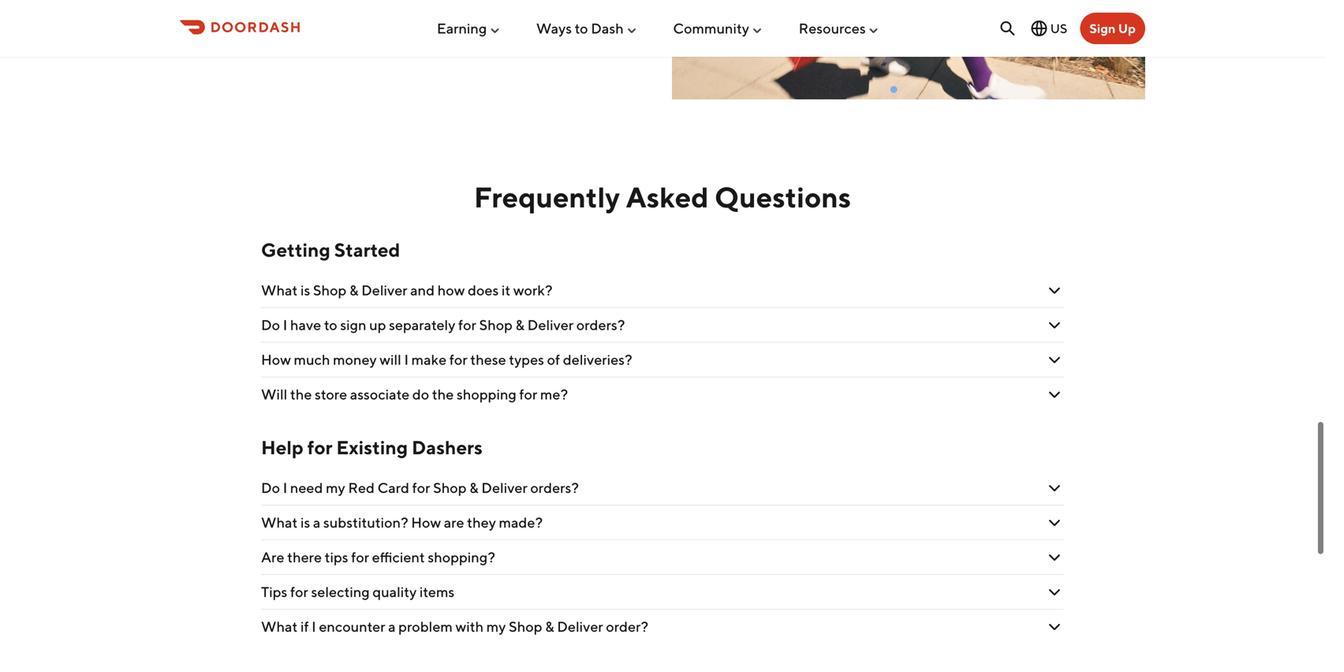 Task type: vqa. For each thing, say whether or not it's contained in the screenshot.
Next
no



Task type: locate. For each thing, give the bounding box(es) containing it.
1 what from the top
[[261, 282, 298, 299]]

community
[[673, 20, 750, 37]]

shop right with
[[509, 618, 542, 635]]

how up will
[[261, 351, 291, 368]]

sign
[[1090, 21, 1116, 36]]

0 vertical spatial what
[[261, 282, 298, 299]]

types
[[509, 351, 544, 368]]

do for do i need my red card for shop & deliver orders?
[[261, 479, 280, 496]]

0 vertical spatial is
[[301, 282, 310, 299]]

chevron down image for are there tips for efficient shopping?
[[1045, 548, 1064, 567]]

chevron down image
[[1045, 316, 1064, 335], [1045, 350, 1064, 369], [1045, 548, 1064, 567], [1045, 618, 1064, 636]]

for down does
[[458, 316, 476, 333]]

what down getting
[[261, 282, 298, 299]]

how much money will i make for these types of deliveries?
[[261, 351, 632, 368]]

i
[[283, 316, 287, 333], [404, 351, 409, 368], [283, 479, 287, 496], [312, 618, 316, 635]]

what left 'if'
[[261, 618, 298, 635]]

what up are
[[261, 514, 298, 531]]

a left problem
[[388, 618, 396, 635]]

orders? up made?
[[530, 479, 579, 496]]

1 horizontal spatial the
[[432, 386, 454, 403]]

4 chevron down image from the top
[[1045, 618, 1064, 636]]

my left red
[[326, 479, 345, 496]]

what is shop & deliver and how does it work?
[[261, 282, 553, 299]]

1 is from the top
[[301, 282, 310, 299]]

up
[[369, 316, 386, 333]]

orders? up deliveries?
[[577, 316, 625, 333]]

card
[[378, 479, 410, 496]]

2 chevron down image from the top
[[1045, 350, 1064, 369]]

1 do from the top
[[261, 316, 280, 333]]

2 is from the top
[[301, 514, 310, 531]]

1 vertical spatial to
[[324, 316, 337, 333]]

do
[[412, 386, 429, 403]]

chevron down image
[[1045, 281, 1064, 300], [1045, 385, 1064, 404], [1045, 479, 1064, 498], [1045, 513, 1064, 532], [1045, 583, 1064, 602]]

resources
[[799, 20, 866, 37]]

to left sign
[[324, 316, 337, 333]]

quality
[[373, 584, 417, 601]]

1 horizontal spatial my
[[487, 618, 506, 635]]

1 vertical spatial what
[[261, 514, 298, 531]]

1 vertical spatial do
[[261, 479, 280, 496]]

1 vertical spatial orders?
[[530, 479, 579, 496]]

how
[[261, 351, 291, 368], [411, 514, 441, 531]]

do left have
[[261, 316, 280, 333]]

efficient
[[372, 549, 425, 566]]

i left have
[[283, 316, 287, 333]]

selecting
[[311, 584, 370, 601]]

deliveries?
[[563, 351, 632, 368]]

they
[[467, 514, 496, 531]]

started
[[334, 239, 400, 261]]

work?
[[514, 282, 553, 299]]

0 horizontal spatial how
[[261, 351, 291, 368]]

1 chevron down image from the top
[[1045, 316, 1064, 335]]

for right "help"
[[307, 436, 333, 459]]

0 horizontal spatial the
[[290, 386, 312, 403]]

the right 'do'
[[432, 386, 454, 403]]

deliver up made?
[[482, 479, 528, 496]]

0 vertical spatial do
[[261, 316, 280, 333]]

2 chevron down image from the top
[[1045, 385, 1064, 404]]

have
[[290, 316, 321, 333]]

1 horizontal spatial to
[[575, 20, 588, 37]]

will
[[380, 351, 401, 368]]

0 horizontal spatial a
[[313, 514, 321, 531]]

do left the need
[[261, 479, 280, 496]]

2 do from the top
[[261, 479, 280, 496]]

is for a
[[301, 514, 310, 531]]

for right card in the bottom of the page
[[412, 479, 430, 496]]

much
[[294, 351, 330, 368]]

do for do i have to sign up separately for shop & deliver orders?
[[261, 316, 280, 333]]

questions
[[715, 180, 851, 214]]

my
[[326, 479, 345, 496], [487, 618, 506, 635]]

to
[[575, 20, 588, 37], [324, 316, 337, 333]]

problem
[[399, 618, 453, 635]]

tips
[[261, 584, 288, 601]]

shop up 'these'
[[479, 316, 513, 333]]

3 what from the top
[[261, 618, 298, 635]]

deliver up up at top left
[[361, 282, 408, 299]]

1 chevron down image from the top
[[1045, 281, 1064, 300]]

2 what from the top
[[261, 514, 298, 531]]

money
[[333, 351, 377, 368]]

1 the from the left
[[290, 386, 312, 403]]

shop
[[313, 282, 347, 299], [479, 316, 513, 333], [433, 479, 467, 496], [509, 618, 542, 635]]

existing
[[336, 436, 408, 459]]

red
[[348, 479, 375, 496]]

for right make
[[450, 351, 468, 368]]

the
[[290, 386, 312, 403], [432, 386, 454, 403]]

i right will
[[404, 351, 409, 368]]

5 chevron down image from the top
[[1045, 583, 1064, 602]]

does
[[468, 282, 499, 299]]

help for existing dashers
[[261, 436, 483, 459]]

deliver
[[361, 282, 408, 299], [528, 316, 574, 333], [482, 479, 528, 496], [557, 618, 603, 635]]

are there tips for efficient shopping?
[[261, 549, 495, 566]]

0 vertical spatial my
[[326, 479, 345, 496]]

the right will
[[290, 386, 312, 403]]

do
[[261, 316, 280, 333], [261, 479, 280, 496]]

1 vertical spatial is
[[301, 514, 310, 531]]

sign
[[340, 316, 367, 333]]

what
[[261, 282, 298, 299], [261, 514, 298, 531], [261, 618, 298, 635]]

asked
[[626, 180, 709, 214]]

what if i encounter a problem with my shop & deliver order?
[[261, 618, 649, 635]]

us
[[1051, 21, 1068, 36]]

what for what is a substitution? how are they made?
[[261, 514, 298, 531]]

shop up are
[[433, 479, 467, 496]]

1 vertical spatial a
[[388, 618, 396, 635]]

3 chevron down image from the top
[[1045, 479, 1064, 498]]

items
[[420, 584, 455, 601]]

2 vertical spatial what
[[261, 618, 298, 635]]

3 chevron down image from the top
[[1045, 548, 1064, 567]]

are
[[444, 514, 464, 531]]

shopping
[[457, 386, 517, 403]]

my right with
[[487, 618, 506, 635]]

substitution?
[[323, 514, 408, 531]]

for right 'tips'
[[290, 584, 308, 601]]

&
[[349, 282, 359, 299], [516, 316, 525, 333], [470, 479, 479, 496], [545, 618, 554, 635]]

0 horizontal spatial to
[[324, 316, 337, 333]]

ways
[[536, 20, 572, 37]]

to left "dash"
[[575, 20, 588, 37]]

how left are
[[411, 514, 441, 531]]

dx_makethemost_walk image
[[672, 0, 1146, 100]]

a
[[313, 514, 321, 531], [388, 618, 396, 635]]

a down the need
[[313, 514, 321, 531]]

0 horizontal spatial my
[[326, 479, 345, 496]]

for
[[458, 316, 476, 333], [450, 351, 468, 368], [519, 386, 538, 403], [307, 436, 333, 459], [412, 479, 430, 496], [351, 549, 369, 566], [290, 584, 308, 601]]

is up have
[[301, 282, 310, 299]]

will the store associate do the shopping for me?
[[261, 386, 568, 403]]

of
[[547, 351, 560, 368]]

orders?
[[577, 316, 625, 333], [530, 479, 579, 496]]

1 vertical spatial how
[[411, 514, 441, 531]]

0 vertical spatial a
[[313, 514, 321, 531]]

is up the there
[[301, 514, 310, 531]]

chevron down image for it
[[1045, 281, 1064, 300]]

globe line image
[[1030, 19, 1049, 38]]

do i have to sign up separately for shop & deliver orders?
[[261, 316, 625, 333]]

earning link
[[437, 14, 501, 43]]

1 vertical spatial my
[[487, 618, 506, 635]]

is
[[301, 282, 310, 299], [301, 514, 310, 531]]

& left order?
[[545, 618, 554, 635]]



Task type: describe. For each thing, give the bounding box(es) containing it.
resources link
[[799, 14, 880, 43]]

ways to dash link
[[536, 14, 638, 43]]

0 vertical spatial to
[[575, 20, 588, 37]]

and
[[410, 282, 435, 299]]

deliver up of
[[528, 316, 574, 333]]

0 vertical spatial orders?
[[577, 316, 625, 333]]

i left the need
[[283, 479, 287, 496]]

for left me?
[[519, 386, 538, 403]]

1 horizontal spatial how
[[411, 514, 441, 531]]

for right tips
[[351, 549, 369, 566]]

chevron down image for &
[[1045, 479, 1064, 498]]

frequently
[[474, 180, 620, 214]]

what for what is shop & deliver and how does it work?
[[261, 282, 298, 299]]

order?
[[606, 618, 649, 635]]

frequently asked questions
[[474, 180, 851, 214]]

make
[[412, 351, 447, 368]]

& up sign
[[349, 282, 359, 299]]

do i need my red card for shop & deliver orders?
[[261, 479, 579, 496]]

with
[[456, 618, 484, 635]]

encounter
[[319, 618, 385, 635]]

separately
[[389, 316, 456, 333]]

0 vertical spatial how
[[261, 351, 291, 368]]

will
[[261, 386, 287, 403]]

chevron down image for how much money will i make for these types of deliveries?
[[1045, 350, 1064, 369]]

up
[[1119, 21, 1136, 36]]

made?
[[499, 514, 543, 531]]

getting
[[261, 239, 330, 261]]

& up they at the bottom left of page
[[470, 479, 479, 496]]

is for shop
[[301, 282, 310, 299]]

chevron down image for what if i encounter a problem with my shop & deliver order?
[[1045, 618, 1064, 636]]

sign up
[[1090, 21, 1136, 36]]

are
[[261, 549, 284, 566]]

it
[[502, 282, 511, 299]]

i right 'if'
[[312, 618, 316, 635]]

getting started
[[261, 239, 400, 261]]

tips for selecting quality items
[[261, 584, 455, 601]]

me?
[[540, 386, 568, 403]]

4 chevron down image from the top
[[1045, 513, 1064, 532]]

tips
[[325, 549, 348, 566]]

need
[[290, 479, 323, 496]]

sign up button
[[1080, 13, 1146, 44]]

chevron down image for do i have to sign up separately for shop & deliver orders?
[[1045, 316, 1064, 335]]

shopping?
[[428, 549, 495, 566]]

earning
[[437, 20, 487, 37]]

2 the from the left
[[432, 386, 454, 403]]

shop down getting started
[[313, 282, 347, 299]]

& up types
[[516, 316, 525, 333]]

these
[[470, 351, 506, 368]]

community link
[[673, 14, 764, 43]]

associate
[[350, 386, 410, 403]]

how
[[438, 282, 465, 299]]

what for what if i encounter a problem with my shop & deliver order?
[[261, 618, 298, 635]]

ways to dash
[[536, 20, 624, 37]]

dashers
[[412, 436, 483, 459]]

chevron down image for me?
[[1045, 385, 1064, 404]]

if
[[301, 618, 309, 635]]

1 horizontal spatial a
[[388, 618, 396, 635]]

what is a substitution? how are they made?
[[261, 514, 543, 531]]

store
[[315, 386, 347, 403]]

deliver left order?
[[557, 618, 603, 635]]

there
[[287, 549, 322, 566]]

help
[[261, 436, 304, 459]]

dash
[[591, 20, 624, 37]]



